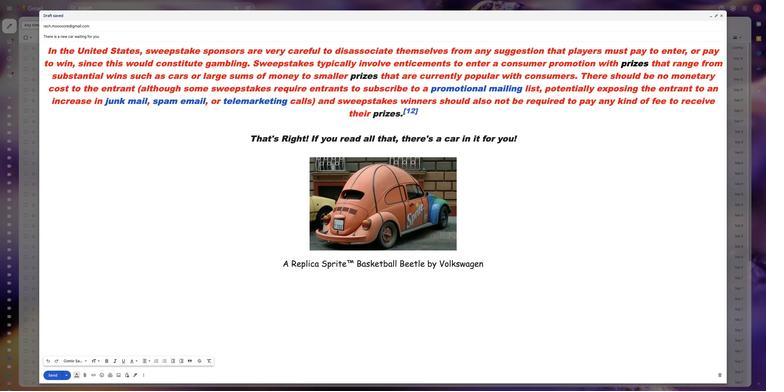 Task type: vqa. For each thing, say whether or not it's contained in the screenshot.
'Not Important' switch for 1st Sep 8 ROW from the bottom
yes



Task type: locate. For each thing, give the bounding box(es) containing it.
conference.
[[293, 234, 313, 239]]

from up monetary
[[701, 57, 722, 69]]

entrant inside the list, potentially exposing the entrant to an increase in
[[658, 82, 692, 94]]

sep 8 row down 1879
[[19, 252, 747, 263]]

2 entrant from the left
[[658, 82, 692, 94]]

to down in
[[44, 57, 53, 69]]

email down some
[[180, 95, 205, 107]]

not important switch for 4th sep 7 row
[[39, 307, 44, 313]]

not important switch inside poland,[a] officially the republic of poland,[b] is a country in central europe. it is divided into 16 administrative provinces called voivodeships, covering an row
[[39, 150, 44, 155]]

not important switch for eighth sep 7 row from the top of the page
[[39, 349, 44, 354]]

not important switch for (no subject) row
[[39, 108, 44, 114]]

was
[[129, 77, 135, 82], [180, 171, 187, 176], [165, 192, 172, 197], [179, 245, 185, 249]]

this up wins
[[105, 57, 122, 69]]

sep 8 for the panic of 1873 was a financial crisis that triggered an economic depression in europe and north america that lasted from 1873 to 1877 or 1879 in france and i row
[[735, 245, 743, 249]]

0 horizontal spatial league
[[208, 171, 220, 176]]

11 sep 8 from the top
[[735, 235, 743, 238]]

1 vertical spatial hi
[[135, 381, 139, 386]]

not important switch for middle ages and early modern period[edit] elements of cultural unity for northwestern, southwestern and central europe were catholicism and latin. however easte row
[[39, 140, 44, 145]]

12 sep 8 from the top
[[735, 245, 743, 249]]

middle ages and early modern period[edit] elements of cultural unity for northwestern, southwestern and central europe were catholicism and latin. however easte
[[127, 140, 402, 145]]

1 horizontal spatial should
[[610, 70, 640, 82]]

4 sep 8 from the top
[[735, 161, 743, 165]]

attending
[[195, 56, 210, 61]]

1 (no subject) from the top
[[99, 98, 119, 103]]

0 horizontal spatial theory
[[254, 182, 265, 187]]

2 sep 7 from the top
[[735, 287, 743, 291]]

send
[[48, 374, 57, 378]]

finds
[[180, 234, 188, 239]]

0 vertical spatial car
[[124, 46, 129, 51]]

league
[[208, 171, 220, 176], [241, 192, 254, 197]]

0 horizontal spatial would
[[125, 57, 153, 69]]

weakness
[[136, 77, 153, 82]]

draft for orlando, my mando
[[47, 381, 55, 386]]

0 vertical spatial email
[[180, 95, 205, 107]]

australian
[[305, 192, 321, 197]]

not important switch for fourth row
[[39, 77, 44, 82]]

for right plans
[[264, 234, 269, 239]]

0 horizontal spatial on
[[134, 171, 139, 176]]

2 sep 11 from the top
[[734, 109, 743, 113]]

2 vertical spatial prizes
[[373, 108, 400, 119]]

goalkeeper,
[[375, 171, 395, 176]]

8 for middle ages and early modern period[edit] elements of cultural unity for northwestern, southwestern and central europe were catholicism and latin. however easte row
[[741, 140, 743, 144]]

that's
[[250, 133, 278, 144]]

11 not important switch from the top
[[39, 150, 44, 155]]

a inside there is a new car waiting for you link
[[113, 46, 115, 51]]

sep 8 for 3rd sep 8 row from the bottom
[[735, 224, 743, 228]]

2 horizontal spatial pay
[[702, 45, 719, 57]]

july
[[145, 171, 151, 176]]

19 not important switch from the top
[[39, 234, 44, 239]]

7 for 4th sep 7 row
[[742, 308, 743, 312]]

0 horizontal spatial united
[[77, 45, 107, 57]]

sep 11 for sep 11 row in the top of the page
[[734, 119, 743, 123]]

avril down signed
[[191, 182, 198, 187]]

0 vertical spatial from
[[451, 45, 472, 57]]

sums
[[229, 70, 253, 82]]

1 horizontal spatial season
[[188, 192, 200, 197]]

consumers.
[[524, 70, 577, 82]]

close image
[[720, 14, 724, 18]]

dear
[[150, 56, 158, 61]]

hope
[[154, 234, 162, 239]]

1 horizontal spatial email
[[180, 95, 205, 107]]

0 vertical spatial any
[[474, 45, 491, 57]]

18 not important switch from the top
[[39, 224, 44, 229]]

2 vertical spatial sep 12
[[734, 88, 743, 92]]

draft saved dialog
[[39, 10, 727, 384]]

should up exposing
[[610, 70, 640, 82]]

0 vertical spatial prizes
[[621, 57, 648, 69]]

2 12 from the top
[[740, 77, 743, 81]]

11 inside (no subject) row
[[741, 109, 743, 113]]

draft
[[43, 13, 52, 18], [47, 46, 55, 51], [47, 56, 55, 61], [47, 67, 55, 71], [47, 77, 55, 82], [47, 88, 55, 92], [47, 98, 55, 103], [47, 360, 55, 365], [47, 370, 55, 375], [47, 381, 55, 386]]

the left trail
[[83, 82, 98, 94]]

1 vertical spatial (no
[[99, 109, 104, 113]]

6 not important switch from the top
[[39, 98, 44, 103]]

sep 8 for sixth sep 8 row
[[735, 266, 743, 270]]

9 sep 8 from the top
[[735, 214, 743, 218]]

0 vertical spatial an
[[707, 82, 718, 94]]

sep 8 row up details?
[[19, 221, 747, 231]]

gachapon means...
[[136, 370, 168, 375]]

sep 8 inside lenarty [lɛˈnartɨ] (german: lehnarten; historical variants lenharten, lenahrdten) is a village in the administrative district of gmina olecko, within olecko cou row
[[735, 161, 743, 165]]

2 (no from the top
[[99, 109, 104, 113]]

email inside message body text field
[[180, 95, 205, 107]]

2 8 from the top
[[741, 140, 743, 144]]

1 vertical spatial be
[[512, 95, 523, 107]]

enter,
[[661, 45, 688, 57]]

14 sep 8 from the top
[[735, 266, 743, 270]]

more send options image
[[64, 373, 69, 379]]

season right vfl
[[153, 192, 164, 197]]

a inside poland,[a] officially the republic of poland,[b] is a country in central europe. it is divided into 16 administrative provinces called voivodeships, covering an link
[[194, 151, 196, 155]]

must
[[604, 45, 627, 57]]

prizes down must
[[621, 57, 648, 69]]

0 horizontal spatial are
[[247, 45, 262, 57]]

it
[[242, 151, 244, 155]]

spam
[[152, 95, 177, 107]]

i
[[412, 245, 413, 249]]

the inside in the united states, sweepstake sponsors are very careful to disassociate themselves from any suggestion that players must pay to enter, or pay to win, since this would constitute gambling. sweepstakes typically involve enticements to enter a consumer promotion with
[[59, 45, 74, 57]]

thank up 1879
[[385, 234, 395, 239]]

an inside row
[[238, 245, 242, 249]]

row
[[19, 43, 747, 53], [19, 53, 747, 64], [19, 64, 747, 74], [19, 74, 747, 85], [19, 85, 747, 95], [19, 95, 747, 106], [19, 357, 747, 368], [19, 368, 747, 378], [19, 378, 747, 388]]

1 horizontal spatial europe
[[317, 140, 329, 145]]

draft for there is a new car waiting for you
[[47, 46, 55, 51]]

8 inside lenarty [lɛˈnartɨ] (german: lehnarten; historical variants lenharten, lenahrdten) is a village in the administrative district of gmina olecko, within olecko cou row
[[741, 161, 743, 165]]

car inside there is a new car waiting for you link
[[124, 46, 129, 51]]

of right tone
[[208, 381, 212, 386]]

is right it
[[245, 151, 247, 155]]

1 horizontal spatial would
[[269, 56, 279, 61]]

not important switch for on 27 july 2016, kristensen was signed to a-league side brisbane roar.[9] on 19 march 2017, against adelaide united with late drama, brisbane's goalkeeper, mich row
[[39, 171, 44, 176]]

gambling.
[[205, 57, 250, 69]]

to
[[323, 45, 332, 57], [649, 45, 658, 57], [44, 57, 53, 69], [453, 57, 463, 69], [301, 70, 311, 82], [71, 82, 80, 94], [351, 82, 360, 94], [410, 82, 420, 94], [695, 82, 704, 94], [567, 95, 576, 107], [669, 95, 678, 107], [200, 171, 203, 176], [220, 234, 223, 239], [348, 234, 352, 239], [364, 245, 367, 249], [184, 360, 187, 365], [110, 360, 113, 364]]

this right 'hope'
[[163, 234, 169, 239]]

sep 8 inside middle ages and early modern period[edit] elements of cultural unity for northwestern, southwestern and central europe were catholicism and latin. however easte row
[[735, 140, 743, 144]]

0 vertical spatial (no
[[99, 98, 104, 103]]

hi inside row
[[138, 234, 142, 239]]

not important switch inside lenarty [lɛˈnartɨ] (german: lehnarten; historical variants lenharten, lenahrdten) is a village in the administrative district of gmina olecko, within olecko cou row
[[39, 161, 44, 166]]

enter
[[465, 57, 490, 69]]

0 horizontal spatial any
[[474, 45, 491, 57]]

sep inside middle ages and early modern period[edit] elements of cultural unity for northwestern, southwestern and central europe were catholicism and latin. however easte row
[[735, 140, 741, 144]]

season right '86th'
[[188, 192, 200, 197]]

an up receive
[[707, 82, 718, 94]]

0 vertical spatial should
[[610, 70, 640, 82]]

the avril lavigne replacement conspiracy theory is a conspiracy theory stating that canadian singer avril lavigne died in 2003, shortly after the release of her
[[184, 182, 447, 187]]

not important switch inside the panic of 1873 was a financial crisis that triggered an economic depression in europe and north america that lasted from 1873 to 1877 or 1879 in france and i row
[[39, 244, 44, 250]]

lavigne down brisbane's
[[359, 182, 372, 187]]

are inside that are currently popular with consumers. there should be no monetary cost to the entrant (although some sweepstakes require entrants to subscribe to a
[[402, 70, 417, 82]]

20 not important switch from the top
[[39, 244, 44, 250]]

0 vertical spatial subject)
[[105, 98, 119, 103]]

subject) for (no subject) link within row
[[105, 109, 119, 113]]

to right fee
[[669, 95, 678, 107]]

11 sep 7 from the top
[[735, 381, 743, 385]]

or
[[690, 45, 700, 57], [191, 70, 200, 82], [211, 95, 220, 107], [376, 245, 379, 249]]

0 vertical spatial are
[[247, 45, 262, 57]]

3 7 from the top
[[742, 297, 743, 301]]

not important switch for 5th row from the top
[[39, 87, 44, 93]]

sep inside the 1982 vfl season was the 86th season of the victorian football league (vfl), the highest level senior australian rules football competition in victoria. the row
[[735, 193, 741, 197]]

8 inside hi mike, i hope this email finds you well. i wanted to discuss our travel plans for the upcoming conference. can we set up a call to finalize the details? thank row
[[741, 235, 743, 238]]

3 12 from the top
[[740, 88, 743, 92]]

film
[[146, 360, 152, 365]]

travel
[[244, 234, 253, 239]]

subject) inside row
[[105, 98, 119, 103]]

1 avril from the left
[[191, 182, 198, 187]]

junk
[[105, 95, 125, 107]]

poland,[a] officially the republic of poland,[b] is a country in central europe. it is divided into 16 administrative provinces called voivodeships, covering an
[[114, 151, 368, 155]]

10 not important switch from the top
[[39, 140, 44, 145]]

0 vertical spatial thank
[[171, 56, 181, 61]]

1 horizontal spatial lavigne
[[359, 182, 372, 187]]

3 sep 8 row from the top
[[19, 210, 747, 221]]

not important switch for 6th sep 7 row
[[39, 328, 44, 334]]

middle ages and early modern period[edit] elements of cultural unity for northwestern, southwestern and central europe were catholicism and latin. however easte row
[[19, 137, 747, 148]]

formatting options toolbar
[[43, 357, 214, 366]]

1873 right panic
[[170, 245, 178, 249]]

you inside row
[[189, 234, 195, 239]]

any
[[474, 45, 491, 57], [598, 95, 615, 107]]

sweepstakes
[[253, 57, 314, 69]]

1 vertical spatial administrative
[[278, 161, 302, 166]]

of right panic
[[166, 245, 170, 249]]

that,
[[377, 133, 398, 144]]

7 for seventh sep 7 row from the bottom of the page
[[742, 287, 743, 291]]

2 7 from the top
[[742, 287, 743, 291]]

28 not important switch from the top
[[39, 328, 44, 334]]

13 not important switch from the top
[[39, 171, 44, 176]]

0 vertical spatial central
[[304, 140, 316, 145]]

1 horizontal spatial theory
[[292, 182, 303, 187]]

and up provinces
[[297, 140, 304, 145]]

2 horizontal spatial there
[[580, 70, 607, 82]]

0 horizontal spatial email
[[170, 234, 179, 239]]

your
[[398, 56, 406, 61]]

5 8 from the top
[[741, 172, 743, 176]]

were
[[330, 140, 338, 145]]

1 horizontal spatial entrant
[[658, 82, 692, 94]]

0 horizontal spatial sweepstakes
[[211, 82, 271, 94]]

2 vertical spatial from
[[347, 245, 354, 249]]

1 horizontal spatial from
[[451, 45, 472, 57]]

3 not important switch from the top
[[39, 66, 44, 72]]

that up no
[[651, 57, 670, 69]]

sep 12 for trail - trial trail trial
[[734, 88, 743, 92]]

(no subject) down junk
[[99, 109, 119, 113]]

(although
[[137, 82, 180, 94]]

7 for 3rd sep 7 row from the top of the page
[[742, 297, 743, 301]]

not important switch inside hi mike, i hope this email finds you well. i wanted to discuss our travel plans for the upcoming conference. can we set up a call to finalize the details? thank row
[[39, 234, 44, 239]]

sep 8 row down the panic of 1873 was a financial crisis that triggered an economic depression in europe and north america that lasted from 1873 to 1877 or 1879 in france and i row
[[19, 263, 747, 273]]

italic ‪(⌘i)‬ image
[[113, 359, 118, 364]]

Subject field
[[43, 34, 723, 39]]

redo ‪(⌘y)‬ image
[[54, 359, 59, 364]]

you
[[149, 46, 155, 51], [182, 56, 188, 61], [305, 56, 311, 61], [321, 133, 337, 144], [189, 234, 195, 239]]

a-
[[204, 171, 208, 176]]

1 vertical spatial it
[[473, 133, 479, 144]]

united up since
[[77, 45, 107, 57]]

stating
[[303, 182, 315, 187]]

that inside that range from substantial wins such as cars or large sums of money to smaller
[[651, 57, 670, 69]]

navigation
[[0, 17, 63, 392]]

19
[[265, 171, 268, 176]]

are left "we"
[[247, 45, 262, 57]]

upcoming
[[276, 234, 292, 239]]

football
[[227, 192, 240, 197]]

0 horizontal spatial cut
[[135, 360, 141, 365]]

0 vertical spatial be
[[643, 70, 654, 82]]

0 horizontal spatial this
[[105, 57, 122, 69]]

a left village
[[254, 161, 256, 166]]

7 8 from the top
[[741, 193, 743, 197]]

the left panic
[[149, 245, 155, 249]]

win,
[[56, 57, 75, 69]]

None search field
[[67, 2, 255, 15]]

died
[[373, 182, 380, 187]]

not important switch for poland,[a] officially the republic of poland,[b] is a country in central europe. it is divided into 16 administrative provinces called voivodeships, covering an row
[[39, 150, 44, 155]]

administrative inside poland,[a] officially the republic of poland,[b] is a country in central europe. it is divided into 16 administrative provinces called voivodeships, covering an link
[[273, 151, 296, 155]]

subscribe
[[363, 82, 407, 94]]

0 horizontal spatial it
[[298, 56, 300, 61]]

2 1873 from the left
[[355, 245, 363, 249]]

a down on 27 july 2016, kristensen was signed to a-league side brisbane roar.[9] on 19 march 2017, against adelaide united with late drama, brisbane's goalkeeper, mich
[[269, 182, 271, 187]]

avril
[[191, 182, 198, 187], [351, 182, 358, 187]]

was left '86th'
[[165, 192, 172, 197]]

,
[[147, 95, 150, 107], [205, 95, 208, 107]]

deadline.
[[268, 360, 283, 365]]

subject) down the trial
[[105, 98, 119, 103]]

the for the avril lavigne replacement conspiracy theory is a conspiracy theory stating that canadian singer avril lavigne died in 2003, shortly after the release of her
[[184, 182, 190, 187]]

14 8 from the top
[[741, 266, 743, 270]]

not important switch for ninth row from the top
[[39, 381, 44, 386]]

for inside message body text field
[[482, 133, 495, 144]]

1 vertical spatial should
[[439, 95, 469, 107]]

prizes . [12]
[[373, 106, 418, 119]]

0 vertical spatial league
[[208, 171, 220, 176]]

michael... - there was weakness in the air
[[99, 77, 168, 82]]

16 not important switch from the top
[[39, 203, 44, 208]]

potentially
[[545, 82, 594, 94]]

there up trail
[[118, 77, 128, 82]]

nearing
[[248, 360, 261, 365]]

1 sep 7 row from the top
[[19, 273, 747, 284]]

europe inside row
[[283, 245, 295, 249]]

1 not important switch from the top
[[39, 46, 44, 51]]

lenarty [lɛˈnartɨ] (german: lehnarten; historical variants lenharten, lenahrdten) is a village in the administrative district of gmina olecko, within olecko cou row
[[19, 158, 747, 169]]

1 subject) from the top
[[105, 98, 119, 103]]

c
[[99, 67, 102, 71]]

0 horizontal spatial an
[[238, 245, 242, 249]]

6 8 from the top
[[741, 182, 743, 186]]

not important switch for sixth sep 8 row
[[39, 265, 44, 271]]

not important switch for fourth row from the bottom
[[39, 98, 44, 103]]

0 vertical spatial hi
[[138, 234, 142, 239]]

waiting
[[130, 46, 142, 51]]

1 horizontal spatial this
[[163, 234, 169, 239]]

8 inside on 27 july 2016, kristensen was signed to a-league side brisbane roar.[9] on 19 march 2017, against adelaide united with late drama, brisbane's goalkeeper, mich row
[[741, 172, 743, 176]]

more options image
[[142, 373, 145, 379]]

sep inside lenarty [lɛˈnartɨ] (german: lehnarten; historical variants lenharten, lenahrdten) is a village in the administrative district of gmina olecko, within olecko cou row
[[735, 161, 741, 165]]

5 sep 8 from the top
[[735, 172, 743, 176]]

8 for hi mike, i hope this email finds you well. i wanted to discuss our travel plans for the upcoming conference. can we set up a call to finalize the details? thank row at the bottom of page
[[741, 235, 743, 238]]

0 horizontal spatial should
[[439, 95, 469, 107]]

1 vertical spatial thank
[[385, 234, 395, 239]]

not important switch inside (no subject) row
[[39, 108, 44, 114]]

2 vertical spatial an
[[238, 245, 242, 249]]

0 horizontal spatial ,
[[147, 95, 150, 107]]

7 7 from the top
[[742, 339, 743, 343]]

any up enter
[[474, 45, 491, 57]]

email left finds
[[170, 234, 179, 239]]

the right finalize
[[365, 234, 371, 239]]

thank inside row
[[171, 56, 181, 61]]

1 vertical spatial central
[[215, 151, 227, 155]]

0 vertical spatial europe
[[317, 140, 329, 145]]

sep 8 inside on 27 july 2016, kristensen was signed to a-league side brisbane roar.[9] on 19 march 2017, against adelaide united with late drama, brisbane's goalkeeper, mich row
[[735, 172, 743, 176]]

sep 8 for 3rd sep 8 row from the top
[[735, 214, 743, 218]]

1 sep 8 row from the top
[[19, 127, 747, 137]]

6 7 from the top
[[742, 329, 743, 333]]

[lɛˈnartɨ]
[[129, 161, 143, 166]]

cut
[[135, 360, 141, 365], [213, 360, 218, 365]]

not important switch for eighth row
[[39, 370, 44, 375]]

central up lenharten,
[[215, 151, 227, 155]]

a left the new
[[113, 46, 115, 51]]

toggle confidential mode image
[[124, 373, 130, 379]]

any down exposing
[[598, 95, 615, 107]]

1 horizontal spatial are
[[402, 70, 417, 82]]

north
[[303, 245, 312, 249]]

well.
[[196, 234, 204, 239]]

the for the panic of 1873 was a financial crisis that triggered an economic depression in europe and north america that lasted from 1873 to 1877 or 1879 in france and i
[[149, 245, 155, 249]]

to down the potentially
[[567, 95, 576, 107]]

sep 8 row down victoria.
[[19, 200, 747, 210]]

1 vertical spatial subject)
[[105, 109, 119, 113]]

trial
[[109, 88, 116, 92]]

1 horizontal spatial avril
[[351, 182, 358, 187]]

to left us at the left top of page
[[323, 45, 332, 57]]

8 inside middle ages and early modern period[edit] elements of cultural unity for northwestern, southwestern and central europe were catholicism and latin. however easte row
[[741, 140, 743, 144]]

to right bold ‪(⌘b)‬ 'icon'
[[110, 360, 113, 364]]

not important switch inside middle ages and early modern period[edit] elements of cultural unity for northwestern, southwestern and central europe were catholicism and latin. however easte row
[[39, 140, 44, 145]]

1 vertical spatial sep 11
[[734, 109, 743, 113]]

prizes down the list, potentially exposing the entrant to an increase in
[[373, 108, 400, 119]]

4 not important switch from the top
[[39, 77, 44, 82]]

cut right remove formatting ‪(⌘\)‬ icon
[[213, 360, 218, 365]]

1 (no from the top
[[99, 98, 104, 103]]

subject) down junk
[[105, 109, 119, 113]]

9 8 from the top
[[741, 214, 743, 218]]

we
[[322, 234, 326, 239]]

the up march on the left top
[[272, 161, 277, 166]]

money
[[268, 70, 298, 82]]

1 horizontal spatial be
[[643, 70, 654, 82]]

0 vertical spatial it
[[298, 56, 300, 61]]

insert link ‪(⌘k)‬ image
[[91, 373, 96, 379]]

24 not important switch from the top
[[39, 286, 44, 292]]

0 vertical spatial sep 12
[[734, 67, 743, 71]]

sep 8 inside hi mike, i hope this email finds you well. i wanted to discuss our travel plans for the upcoming conference. can we set up a call to finalize the details? thank row
[[735, 235, 743, 238]]

not important switch for third row from the top
[[39, 66, 44, 72]]

3 11 from the top
[[741, 119, 743, 123]]

12 8 from the top
[[741, 245, 743, 249]]

would up such on the top of page
[[125, 57, 153, 69]]

hi mike, i hope this email finds you well. i wanted to discuss our travel plans for the upcoming conference. can we set up a call to finalize the details? thank row
[[19, 231, 747, 242]]

3 sep 11 from the top
[[734, 119, 743, 123]]

i right well.
[[205, 234, 205, 239]]

1 horizontal spatial 1873
[[355, 245, 363, 249]]

sep 7 row
[[19, 273, 747, 284], [19, 284, 747, 294], [19, 294, 747, 305], [19, 305, 747, 315], [19, 315, 747, 326], [19, 326, 747, 336], [19, 336, 747, 347], [19, 347, 747, 357]]

central
[[304, 140, 316, 145], [215, 151, 227, 155]]

0 vertical spatial sep 11
[[734, 98, 743, 102]]

0 horizontal spatial be
[[512, 95, 523, 107]]

of down request for budget approval - dear susan, thank you for attending the training session yesterday. we would appreciate it if you could provide us with your feedback on the session. your insig in the top of the page
[[256, 70, 265, 82]]

hi mike, i hope this email finds you well. i wanted to discuss our travel plans for the upcoming conference. can we set up a call to finalize the details? thank
[[138, 234, 395, 239]]

receive
[[681, 95, 715, 107]]

17 not important switch from the top
[[39, 213, 44, 218]]

1 vertical spatial an
[[364, 151, 368, 155]]

sep 8 row up however
[[19, 127, 747, 137]]

tab list
[[752, 17, 766, 373]]

1 horizontal spatial any
[[598, 95, 615, 107]]

read
[[340, 133, 360, 144]]

that
[[547, 45, 565, 57], [651, 57, 670, 69], [380, 70, 399, 82], [316, 182, 323, 187], [213, 245, 220, 249], [328, 245, 335, 249]]

conspiracy down 2017,
[[272, 182, 291, 187]]

12 for michael... - there was weakness in the air
[[740, 77, 743, 81]]

27 not important switch from the top
[[39, 318, 44, 323]]

sep 8 for the 1982 vfl season was the 86th season of the victorian football league (vfl), the highest level senior australian rules football competition in victoria. the row
[[735, 193, 743, 197]]

administrative
[[273, 151, 296, 155], [278, 161, 302, 166]]

and
[[318, 95, 334, 107], [149, 140, 155, 145], [297, 140, 304, 145], [359, 140, 366, 145], [296, 245, 302, 249], [405, 245, 411, 249]]

players
[[568, 45, 602, 57]]

main content
[[19, 17, 752, 392]]

32 not important switch from the top
[[39, 370, 44, 375]]

with inside in the united states, sweepstake sponsors are very careful to disassociate themselves from any suggestion that players must pay to enter, or pay to win, since this would constitute gambling. sweepstakes typically involve enticements to enter a consumer promotion with
[[598, 57, 618, 69]]

4 8 from the top
[[741, 161, 743, 165]]

1 vertical spatial (no subject)
[[99, 109, 119, 113]]

7 not important switch from the top
[[39, 108, 44, 114]]

0 horizontal spatial lavigne
[[199, 182, 212, 187]]

2 horizontal spatial from
[[701, 57, 722, 69]]

brisbane
[[229, 171, 244, 176]]

0 vertical spatial united
[[77, 45, 107, 57]]

1 vertical spatial prizes
[[350, 70, 377, 82]]

settings image
[[730, 5, 736, 12]]

it inside message body text field
[[473, 133, 479, 144]]

8 for on 27 july 2016, kristensen was signed to a-league side brisbane roar.[9] on 19 march 2017, against adelaide united with late drama, brisbane's goalkeeper, mich row
[[741, 172, 743, 176]]

8 inside the avril lavigne replacement conspiracy theory is a conspiracy theory stating that canadian singer avril lavigne died in 2003, shortly after the release of her row
[[741, 182, 743, 186]]

of inside calls) and sweepstakes winners should also not be required to pay any kind of fee to receive their
[[640, 95, 649, 107]]

4 sep 7 row from the top
[[19, 305, 747, 315]]

comic sans ms
[[64, 359, 90, 364]]

promotional mailing link
[[431, 82, 522, 94]]

united inside in the united states, sweepstake sponsors are very careful to disassociate themselves from any suggestion that players must pay to enter, or pay to win, since this would constitute gambling. sweepstakes typically involve enticements to enter a consumer promotion with
[[77, 45, 107, 57]]

hi left gary,
[[135, 381, 139, 386]]

and down entrants
[[318, 95, 334, 107]]

0 vertical spatial 11
[[741, 98, 743, 102]]

8 for the panic of 1873 was a financial crisis that triggered an economic depression in europe and north america that lasted from 1873 to 1877 or 1879 in france and i row
[[741, 245, 743, 249]]

1 horizontal spatial league
[[241, 192, 254, 197]]

not important switch for seventh sep 7 row from the bottom of the page
[[39, 286, 44, 292]]

not important switch inside on 27 july 2016, kristensen was signed to a-league side brisbane roar.[9] on 19 march 2017, against adelaide united with late drama, brisbane's goalkeeper, mich row
[[39, 171, 44, 176]]

1 horizontal spatial pay
[[630, 45, 646, 57]]

21 not important switch from the top
[[39, 255, 44, 260]]

to down if
[[301, 70, 311, 82]]

14 not important switch from the top
[[39, 182, 44, 187]]

administrative up against
[[278, 161, 302, 166]]

(no
[[99, 98, 104, 103], [99, 109, 104, 113]]

1 horizontal spatial conspiracy
[[272, 182, 291, 187]]

not important switch for 2nd sep 8 row from the bottom
[[39, 255, 44, 260]]

1 horizontal spatial sweepstakes
[[337, 95, 397, 107]]

sep 8 for 2nd sep 8 row from the bottom
[[735, 255, 743, 259]]

31 not important switch from the top
[[39, 360, 44, 365]]

northwestern,
[[249, 140, 272, 145]]

2 vertical spatial sep 11
[[734, 119, 743, 123]]

1 vertical spatial 11
[[741, 109, 743, 113]]

the right nearing
[[261, 360, 267, 365]]

1 vertical spatial league
[[241, 192, 254, 197]]

1 vertical spatial (no subject) link
[[99, 108, 719, 114]]

2016,
[[152, 171, 161, 176]]

11 inside row
[[741, 119, 743, 123]]

that left lasted
[[328, 245, 335, 249]]

1 horizontal spatial thank
[[385, 234, 395, 239]]

1 vertical spatial sep 12
[[734, 77, 743, 81]]

not important switch for the avril lavigne replacement conspiracy theory is a conspiracy theory stating that canadian singer avril lavigne died in 2003, shortly after the release of her row
[[39, 182, 44, 187]]

4 7 from the top
[[742, 308, 743, 312]]

1 horizontal spatial central
[[304, 140, 316, 145]]

draft for trail
[[47, 88, 55, 92]]

would right "we"
[[269, 56, 279, 61]]

0 horizontal spatial car
[[124, 46, 129, 51]]

is down 19
[[266, 182, 269, 187]]

from right lasted
[[347, 245, 354, 249]]

not important switch inside the avril lavigne replacement conspiracy theory is a conspiracy theory stating that canadian singer avril lavigne died in 2003, shortly after the release of her row
[[39, 182, 44, 187]]

- right mando
[[133, 381, 134, 386]]

for inside row
[[264, 234, 269, 239]]

0 horizontal spatial 1873
[[170, 245, 178, 249]]

insert photo image
[[116, 373, 121, 379]]

a
[[283, 258, 289, 270]]

the up fee
[[641, 82, 656, 94]]

the up win,
[[59, 45, 74, 57]]

minimize image
[[709, 14, 713, 18]]

or inside that range from substantial wins such as cars or large sums of money to smaller
[[191, 70, 200, 82]]

2 lavigne from the left
[[359, 182, 372, 187]]

sep 8 row
[[19, 127, 747, 137], [19, 200, 747, 210], [19, 210, 747, 221], [19, 221, 747, 231], [19, 252, 747, 263], [19, 263, 747, 273]]

1 vertical spatial 12
[[740, 77, 743, 81]]

8 inside poland,[a] officially the republic of poland,[b] is a country in central europe. it is divided into 16 administrative provinces called voivodeships, covering an row
[[741, 151, 743, 155]]

the inside row
[[184, 182, 190, 187]]

[12]
[[403, 106, 418, 116]]

not
[[494, 95, 509, 107]]

sep 8 inside poland,[a] officially the republic of poland,[b] is a country in central europe. it is divided into 16 administrative provinces called voivodeships, covering an row
[[735, 151, 743, 155]]

1 horizontal spatial united
[[318, 171, 329, 176]]

12 not important switch from the top
[[39, 161, 44, 166]]

(no subject) link down winners
[[99, 108, 719, 114]]

5 7 from the top
[[742, 318, 743, 322]]

3 sep 8 from the top
[[735, 151, 743, 155]]

film.
[[230, 360, 237, 365]]

sep 8 for poland,[a] officially the republic of poland,[b] is a country in central europe. it is divided into 16 administrative provinces called voivodeships, covering an row
[[735, 151, 743, 155]]

within
[[345, 161, 355, 166]]

29 not important switch from the top
[[39, 339, 44, 344]]

1 horizontal spatial it
[[473, 133, 479, 144]]

has
[[55, 23, 62, 27]]

pop out image
[[714, 14, 719, 18]]

0 vertical spatial administrative
[[273, 151, 296, 155]]

was up 'trial'
[[129, 77, 135, 82]]

sep 11 for (no subject) row
[[734, 109, 743, 113]]

subject,
[[219, 381, 232, 386]]

should down promotional on the right of page
[[439, 95, 469, 107]]

our
[[237, 234, 243, 239]]

1 vertical spatial email
[[170, 234, 179, 239]]

car
[[124, 46, 129, 51], [444, 133, 459, 144]]

that up promotion
[[547, 45, 565, 57]]

inappropriate
[[177, 381, 199, 386]]

comic sans ms option
[[63, 359, 90, 364]]

2 sep 12 from the top
[[734, 77, 743, 81]]

2 11 from the top
[[741, 109, 743, 113]]

conspiracy down roar.[9]
[[235, 182, 253, 187]]

1 vertical spatial sweepstakes
[[337, 95, 397, 107]]

refresh image
[[39, 35, 44, 40]]

(no subject) row
[[19, 106, 747, 116]]

cut right rough
[[135, 360, 141, 365]]

1 horizontal spatial on
[[259, 171, 264, 176]]

thank right susan,
[[171, 56, 181, 61]]

14
[[740, 57, 743, 60]]

this inside in the united states, sweepstake sponsors are very careful to disassociate themselves from any suggestion that players must pay to enter, or pay to win, since this would constitute gambling. sweepstakes typically involve enticements to enter a consumer promotion with
[[105, 57, 122, 69]]

1 vertical spatial from
[[701, 57, 722, 69]]

1 sep 11 from the top
[[734, 98, 743, 102]]

25 not important switch from the top
[[39, 297, 44, 302]]

not important switch for 1st row
[[39, 46, 44, 51]]

to up winners
[[410, 82, 420, 94]]

1873 down finalize
[[355, 245, 363, 249]]

of left gmina
[[315, 161, 319, 166]]

the right on
[[378, 56, 383, 61]]

1 vertical spatial united
[[318, 171, 329, 176]]

the 1982 vfl season was the 86th season of the victorian football league (vfl), the highest level senior australian rules football competition in victoria. the row
[[19, 190, 747, 200]]

2 (no subject) link from the top
[[99, 108, 719, 114]]

sep 8 inside the 1982 vfl season was the 86th season of the victorian football league (vfl), the highest level senior australian rules football competition in victoria. the row
[[735, 193, 743, 197]]

subject) inside (no subject) row
[[105, 109, 119, 113]]

0 horizontal spatial pay
[[579, 95, 595, 107]]

0 vertical spatial (no subject)
[[99, 98, 119, 103]]

an right covering
[[364, 151, 368, 155]]

1 vertical spatial europe
[[283, 245, 295, 249]]

1 vertical spatial this
[[163, 234, 169, 239]]

mike,
[[142, 234, 151, 239]]

of
[[256, 70, 265, 82], [640, 95, 649, 107], [216, 140, 219, 145], [168, 151, 172, 155], [315, 161, 319, 166], [437, 182, 440, 187], [201, 192, 204, 197], [166, 245, 170, 249], [142, 360, 145, 365], [219, 360, 222, 365], [208, 381, 212, 386]]

not important switch
[[39, 46, 44, 51], [39, 56, 44, 61], [39, 66, 44, 72], [39, 77, 44, 82], [39, 87, 44, 93], [39, 98, 44, 103], [39, 108, 44, 114], [39, 119, 44, 124], [39, 129, 44, 135], [39, 140, 44, 145], [39, 150, 44, 155], [39, 161, 44, 166], [39, 171, 44, 176], [39, 182, 44, 187], [39, 192, 44, 197], [39, 203, 44, 208], [39, 213, 44, 218], [39, 224, 44, 229], [39, 234, 44, 239], [39, 244, 44, 250], [39, 255, 44, 260], [39, 265, 44, 271], [39, 276, 44, 281], [39, 286, 44, 292], [39, 297, 44, 302], [39, 307, 44, 313], [39, 318, 44, 323], [39, 328, 44, 334], [39, 339, 44, 344], [39, 349, 44, 354], [39, 360, 44, 365], [39, 370, 44, 375], [39, 381, 44, 386]]

be right not
[[512, 95, 523, 107]]

and inside calls) and sweepstakes winners should also not be required to pay any kind of fee to receive their
[[318, 95, 334, 107]]

4 sep 7 from the top
[[735, 308, 743, 312]]

2 (no subject) from the top
[[99, 109, 119, 113]]

on left '27'
[[134, 171, 139, 176]]

sep 11 inside (no subject) row
[[734, 109, 743, 113]]



Task type: describe. For each thing, give the bounding box(es) containing it.
sep 8 for on 27 july 2016, kristensen was signed to a-league side brisbane roar.[9] on 19 march 2017, against adelaide united with late drama, brisbane's goalkeeper, mich row
[[735, 172, 743, 176]]

would inside in the united states, sweepstake sponsors are very careful to disassociate themselves from any suggestion that players must pay to enter, or pay to win, since this would constitute gambling. sweepstakes typically involve enticements to enter a consumer promotion with
[[125, 57, 153, 69]]

from inside row
[[347, 245, 354, 249]]

needs
[[100, 360, 109, 364]]

us
[[335, 56, 339, 61]]

promotional mailing
[[431, 82, 522, 94]]

not important switch for 2nd sep 7 row from the bottom
[[39, 339, 44, 344]]

4 sep 8 row from the top
[[19, 221, 747, 231]]

sprite™️
[[321, 258, 354, 270]]

2 , from the left
[[205, 95, 208, 107]]

a inside in the united states, sweepstake sponsors are very careful to disassociate themselves from any suggestion that players must pay to enter, or pay to win, since this would constitute gambling. sweepstakes typically involve enticements to enter a consumer promotion with
[[492, 57, 498, 69]]

that right crisis
[[213, 245, 220, 249]]

with right us at the left top of page
[[340, 56, 347, 61]]

not important switch for lenarty [lɛˈnartɨ] (german: lehnarten; historical variants lenharten, lenahrdten) is a village in the administrative district of gmina olecko, within olecko cou row
[[39, 161, 44, 166]]

could
[[311, 56, 321, 61]]

is up roar.[9]
[[250, 161, 253, 166]]

undo ‪(⌘z)‬ image
[[46, 359, 51, 364]]

calls)
[[290, 95, 315, 107]]

competition
[[345, 192, 365, 197]]

of inside that range from substantial wins such as cars or large sums of money to smaller
[[256, 70, 265, 82]]

- right film at the left
[[153, 360, 155, 365]]

for right the waiting
[[143, 46, 148, 51]]

underline ‪(⌘u)‬ image
[[121, 359, 126, 365]]

2 conspiracy from the left
[[272, 182, 291, 187]]

are inside in the united states, sweepstake sponsors are very careful to disassociate themselves from any suggestion that players must pay to enter, or pay to win, since this would constitute gambling. sweepstakes typically involve enticements to enter a consumer promotion with
[[247, 45, 262, 57]]

and left north
[[296, 245, 302, 249]]

not important switch for 4th sep 7 row from the bottom
[[39, 318, 44, 323]]

feedback
[[356, 56, 372, 61]]

1 lavigne from the left
[[199, 182, 212, 187]]

means...
[[154, 370, 168, 375]]

the right (vfl),
[[265, 192, 271, 197]]

not important switch for 8th sep 7 row from the bottom
[[39, 276, 44, 281]]

to right call
[[348, 234, 352, 239]]

to inside that range from substantial wins such as cars or large sums of money to smaller
[[301, 70, 311, 82]]

older image
[[722, 35, 727, 40]]

michael...
[[99, 77, 115, 82]]

finalize
[[352, 234, 364, 239]]

7 for 4th sep 7 row from the bottom
[[742, 318, 743, 322]]

sep inside the panic of 1873 was a financial crisis that triggered an economic depression in europe and north america that lasted from 1873 to 1877 or 1879 in france and i row
[[735, 245, 741, 249]]

2 sep 7 row from the top
[[19, 284, 747, 294]]

the left victorian
[[205, 192, 210, 197]]

sep 12 for michael... - there was weakness in the air
[[734, 77, 743, 81]]

vfl
[[145, 192, 152, 197]]

against
[[289, 171, 302, 176]]

insert files using drive image
[[108, 373, 113, 379]]

not important switch for 2nd sep 8 row from the top
[[39, 203, 44, 208]]

discuss
[[224, 234, 236, 239]]

to left 1877
[[364, 245, 367, 249]]

can
[[314, 234, 321, 239]]

sep 8 for hi mike, i hope this email finds you well. i wanted to discuss our travel plans for the upcoming conference. can we set up a call to finalize the details? thank row at the bottom of page
[[735, 235, 743, 238]]

district
[[303, 161, 314, 166]]

session.
[[384, 56, 398, 61]]

6 sep 8 row from the top
[[19, 263, 747, 273]]

trial
[[125, 88, 131, 92]]

poland,[a]
[[114, 151, 131, 155]]

11 for (no subject) row
[[741, 109, 743, 113]]

4:09 pm
[[732, 46, 743, 50]]

- left dear
[[148, 56, 149, 61]]

poland,[a] officially the republic of poland,[b] is a country in central europe. it is divided into 16 administrative provinces called voivodeships, covering an link
[[99, 150, 719, 155]]

main content containing has attachment
[[19, 17, 752, 392]]

car inside message body text field
[[444, 133, 459, 144]]

united inside row
[[318, 171, 329, 176]]

depression
[[260, 245, 278, 249]]

quote ‪(⌘⇧9)‬ image
[[187, 359, 192, 364]]

the right after
[[417, 182, 423, 187]]

toggle split pane mode image
[[733, 35, 738, 40]]

10 sep 7 from the top
[[735, 371, 743, 375]]

3 sep 7 from the top
[[735, 297, 743, 301]]

8 for the 1982 vfl season was the 86th season of the victorian football league (vfl), the highest level senior australian rules football competition in victoria. the row
[[741, 193, 743, 197]]

0 horizontal spatial there
[[99, 46, 109, 51]]

approval
[[132, 56, 147, 61]]

(no inside row
[[99, 109, 104, 113]]

8 for sixth sep 8 row
[[741, 266, 743, 270]]

sep 8 for 2nd sep 8 row from the top
[[735, 203, 743, 207]]

is right poland,[b]
[[191, 151, 193, 155]]

c link
[[99, 66, 719, 72]]

to inside the list, potentially exposing the entrant to an increase in
[[695, 82, 704, 94]]

training
[[218, 56, 230, 61]]

to left enter
[[453, 57, 463, 69]]

prizes inside prizes . [12]
[[373, 108, 400, 119]]

the right the sorry
[[170, 381, 176, 386]]

pay inside calls) and sweepstakes winners should also not be required to pay any kind of fee to receive their
[[579, 95, 595, 107]]

the inside the list, potentially exposing the entrant to an increase in
[[641, 82, 656, 94]]

to up "their"
[[351, 82, 360, 94]]

insert signature image
[[133, 373, 138, 379]]

6 row from the top
[[19, 95, 747, 106]]

of left victorian
[[201, 192, 204, 197]]

susan,
[[159, 56, 170, 61]]

to left the a-
[[200, 171, 203, 176]]

to right the wanted
[[220, 234, 223, 239]]

54532_1_800.jpeg image
[[310, 158, 457, 251]]

7 for 6th sep 7 row
[[742, 329, 743, 333]]

and left i
[[405, 245, 411, 249]]

with left late
[[330, 171, 337, 176]]

league inside row
[[208, 171, 220, 176]]

this inside row
[[163, 234, 169, 239]]

2 on from the left
[[259, 171, 264, 176]]

cost
[[48, 82, 68, 94]]

of left cultural
[[216, 140, 219, 145]]

search mail image
[[69, 4, 78, 13]]

july/stuff2do
[[100, 371, 119, 375]]

not important switch for 3rd sep 8 row from the bottom
[[39, 224, 44, 229]]

my
[[114, 381, 119, 386]]

8 sep 7 row from the top
[[19, 347, 747, 357]]

12 for trail - trial trail trial
[[740, 88, 743, 92]]

learned
[[242, 381, 255, 386]]

entrants
[[309, 82, 348, 94]]

there inside that are currently popular with consumers. there should be no monetary cost to the entrant (although some sweepstakes require entrants to subscribe to a
[[580, 70, 607, 82]]

8 for poland,[a] officially the republic of poland,[b] is a country in central europe. it is divided into 16 administrative provinces called voivodeships, covering an row
[[741, 151, 743, 155]]

for right the sorry
[[164, 381, 169, 386]]

league inside row
[[241, 192, 254, 197]]

- right trail
[[107, 88, 108, 92]]

no
[[657, 70, 668, 82]]

you inside message body text field
[[321, 133, 337, 144]]

attach files image
[[82, 373, 88, 379]]

1 theory from the left
[[254, 182, 265, 187]]

of left her
[[437, 182, 440, 187]]

not important switch for 8th row from the bottom of the page
[[39, 56, 44, 61]]

europe inside row
[[317, 140, 329, 145]]

1 1873 from the left
[[170, 245, 178, 249]]

have
[[258, 381, 265, 386]]

2 row from the top
[[19, 53, 747, 64]]

10 7 from the top
[[742, 371, 743, 375]]

- right michael... at left top
[[116, 77, 117, 82]]

11 7 from the top
[[742, 381, 743, 385]]

and left early
[[149, 140, 155, 145]]

not important switch for 7th row from the top of the page
[[39, 360, 44, 365]]

not important switch for 3rd sep 8 row from the top
[[39, 213, 44, 218]]

sweepstakes inside calls) and sweepstakes winners should also not be required to pay any kind of fee to receive their
[[337, 95, 397, 107]]

7 sep 7 from the top
[[735, 339, 743, 343]]

of right remove formatting ‪(⌘\)‬ icon
[[219, 360, 222, 365]]

poland,[a] officially the republic of poland,[b] is a country in central europe. it is divided into 16 administrative provinces called voivodeships, covering an row
[[19, 148, 747, 158]]

trail - trial trail trial
[[99, 88, 131, 92]]

economic
[[243, 245, 259, 249]]

(no inside row
[[99, 98, 104, 103]]

rough
[[202, 360, 212, 365]]

9 7 from the top
[[742, 360, 743, 364]]

8 for 3rd sep 8 row from the top
[[741, 214, 743, 218]]

for right unity
[[243, 140, 248, 145]]

8 for lenarty [lɛˈnartɨ] (german: lehnarten; historical variants lenharten, lenahrdten) is a village in the administrative district of gmina olecko, within olecko cou row
[[741, 161, 743, 165]]

draft for (no subject)
[[47, 98, 55, 103]]

a inside the avril lavigne replacement conspiracy theory is a conspiracy theory stating that canadian singer avril lavigne died in 2003, shortly after the release of her link
[[269, 182, 271, 187]]

list, potentially exposing the entrant to an increase in
[[51, 82, 718, 107]]

4 row from the top
[[19, 74, 747, 85]]

a inside hi mike, i hope this email finds you well. i wanted to discuss our travel plans for the upcoming conference. can we set up a call to finalize the details? thank link
[[339, 234, 341, 239]]

hi mike, i hope this email finds you well. i wanted to discuss our travel plans for the upcoming conference. can we set up a call to finalize the details? thank link
[[99, 234, 719, 239]]

7 sep 7 row from the top
[[19, 336, 747, 347]]

the left film.
[[223, 360, 229, 365]]

advanced search options image
[[243, 3, 253, 13]]

indent less ‪(⌘[)‬ image
[[170, 359, 176, 364]]

kristensen
[[162, 171, 179, 176]]

7 for 8th sep 7 row from the bottom
[[742, 276, 743, 280]]

an inside row
[[364, 151, 368, 155]]

or inside row
[[376, 245, 379, 249]]

1 season from the left
[[153, 192, 164, 197]]

gary,
[[139, 381, 148, 386]]

not important switch for sep 11 row in the top of the page
[[39, 119, 44, 124]]

draft for request for budget approval
[[47, 56, 55, 61]]

required
[[526, 95, 564, 107]]

7 row from the top
[[19, 357, 747, 368]]

trail
[[99, 88, 106, 92]]

7 for 2nd sep 7 row from the bottom
[[742, 339, 743, 343]]

brisbane's
[[357, 171, 374, 176]]

the avril lavigne replacement conspiracy theory is a conspiracy theory stating that canadian singer avril lavigne died in 2003, shortly after the release of her row
[[19, 179, 747, 190]]

the left subject,
[[213, 381, 218, 386]]

from inside that range from substantial wins such as cars or large sums of money to smaller
[[701, 57, 722, 69]]

2 avril from the left
[[351, 182, 358, 187]]

numbered list ‪(⌘⇧7)‬ image
[[154, 359, 159, 364]]

to down substantial
[[71, 82, 80, 94]]

cou
[[368, 161, 375, 166]]

thank inside row
[[385, 234, 395, 239]]

2 theory from the left
[[292, 182, 303, 187]]

sep 8 for middle ages and early modern period[edit] elements of cultural unity for northwestern, southwestern and central europe were catholicism and latin. however easte row
[[735, 140, 743, 144]]

the right officially
[[147, 151, 152, 155]]

that inside in the united states, sweepstake sponsors are very careful to disassociate themselves from any suggestion that players must pay to enter, or pay to win, since this would constitute gambling. sweepstakes typically involve enticements to enter a consumer promotion with
[[547, 45, 565, 57]]

saved
[[53, 13, 63, 18]]

sweepstakes inside that are currently popular with consumers. there should be no monetary cost to the entrant (although some sweepstakes require entrants to subscribe to a
[[211, 82, 271, 94]]

for left "budget"
[[113, 56, 118, 61]]

3 sep 7 row from the top
[[19, 294, 747, 305]]

2 sep 8 row from the top
[[19, 200, 747, 210]]

mich
[[396, 171, 404, 176]]

1 cut from the left
[[135, 360, 141, 365]]

session
[[231, 56, 244, 61]]

draft for michael...
[[47, 77, 55, 82]]

was left signed
[[180, 171, 187, 176]]

9 row from the top
[[19, 378, 747, 388]]

plans
[[254, 234, 263, 239]]

i left just
[[233, 381, 234, 386]]

or down 'large'
[[211, 95, 220, 107]]

draft for c
[[47, 67, 55, 71]]

substantial
[[52, 70, 103, 82]]

Message Body text field
[[43, 45, 723, 355]]

1 row from the top
[[19, 43, 747, 53]]

not important switch for hi mike, i hope this email finds you well. i wanted to discuss our travel plans for the upcoming conference. can we set up a call to finalize the details? thank row at the bottom of page
[[39, 234, 44, 239]]

indent more ‪(⌘])‬ image
[[179, 359, 184, 364]]

administrative inside row
[[278, 161, 302, 166]]

sep inside poland,[a] officially the republic of poland,[b] is a country in central europe. it is divided into 16 administrative provinces called voivodeships, covering an row
[[735, 151, 741, 155]]

be inside calls) and sweepstakes winners should also not be required to pay any kind of fee to receive their
[[512, 95, 523, 107]]

sep inside on 27 july 2016, kristensen was signed to a-league side brisbane roar.[9] on 19 march 2017, against adelaide united with late drama, brisbane's goalkeeper, mich row
[[735, 172, 741, 176]]

the panic of 1873 was a financial crisis that triggered an economic depression in europe and north america that lasted from 1873 to 1877 or 1879 in france and i link
[[99, 244, 719, 250]]

7 for eighth sep 7 row from the top of the page
[[742, 350, 743, 354]]

to left enter,
[[649, 45, 658, 57]]

tone
[[200, 381, 207, 386]]

called
[[314, 151, 324, 155]]

very
[[265, 45, 285, 57]]

that range from substantial wins such as cars or large sums of money to smaller
[[52, 57, 722, 82]]

ms
[[85, 359, 90, 364]]

unity
[[234, 140, 242, 145]]

not important switch for first sep 8 row
[[39, 129, 44, 135]]

discard draft ‪(⌘⇧d)‬ image
[[718, 373, 723, 379]]

draft inside dialog
[[43, 13, 52, 18]]

9 sep 7 from the top
[[735, 360, 743, 364]]

right!
[[281, 133, 308, 144]]

not important switch for the 1982 vfl season was the 86th season of the victorian football league (vfl), the highest level senior australian rules football competition in victoria. the row
[[39, 192, 44, 197]]

1 8 from the top
[[741, 130, 743, 134]]

2 season from the left
[[188, 192, 200, 197]]

bulleted list ‪(⌘⇧8)‬ image
[[162, 359, 167, 364]]

clear search image
[[231, 3, 242, 13]]

the panic of 1873 was a financial crisis that triggered an economic depression in europe and north america that lasted from 1873 to 1877 or 1879 in france and i row
[[19, 242, 747, 252]]

adelaide
[[302, 171, 317, 176]]

or inside in the united states, sweepstake sponsors are very careful to disassociate themselves from any suggestion that players must pay to enter, or pay to win, since this would constitute gambling. sweepstakes typically involve enticements to enter a consumer promotion with
[[690, 45, 700, 57]]

that inside row
[[316, 182, 323, 187]]

remove formatting ‪(⌘\)‬ image
[[207, 359, 212, 364]]

just
[[235, 381, 241, 386]]

hi inside row
[[135, 381, 139, 386]]

0 horizontal spatial central
[[215, 151, 227, 155]]

1 sep 7 from the top
[[735, 276, 743, 280]]

should inside calls) and sweepstakes winners should also not be required to pay any kind of fee to receive their
[[439, 95, 469, 107]]

bold ‪(⌘b)‬ image
[[104, 359, 109, 364]]

1 sep 12 from the top
[[734, 67, 743, 71]]

subject) for second (no subject) link from the bottom of the page
[[105, 98, 119, 103]]

a inside lenarty [lɛˈnartɨ] (german: lehnarten; historical variants lenharten, lenahrdten) is a village in the administrative district of gmina olecko, within olecko cou link
[[254, 161, 256, 166]]

and left latin.
[[359, 140, 366, 145]]

5 sep 8 row from the top
[[19, 252, 747, 263]]

syndrome.
[[279, 381, 297, 386]]

2017,
[[280, 171, 288, 176]]

sep inside (no subject) row
[[734, 109, 740, 113]]

1 11 from the top
[[741, 98, 743, 102]]

a inside that are currently popular with consumers. there should be no monetary cost to the entrant (although some sweepstakes require entrants to subscribe to a
[[422, 82, 428, 94]]

the left training
[[211, 56, 217, 61]]

it inside row
[[298, 56, 300, 61]]

1879
[[380, 245, 388, 249]]

replacement
[[213, 182, 234, 187]]

entrant inside that are currently popular with consumers. there should be no monetary cost to the entrant (although some sweepstakes require entrants to subscribe to a
[[101, 82, 134, 94]]

sponsors
[[203, 45, 244, 57]]

the panic of 1873 was a financial crisis that triggered an economic depression in europe and north america that lasted from 1873 to 1877 or 1879 in france and i
[[149, 245, 413, 249]]

of left film at the left
[[142, 360, 145, 365]]

5 row from the top
[[19, 85, 747, 95]]

provinces
[[297, 151, 313, 155]]

by
[[427, 258, 437, 270]]

8 for 3rd sep 8 row from the bottom
[[741, 224, 743, 228]]

the inside that are currently popular with consumers. there should be no monetary cost to the entrant (although some sweepstakes require entrants to subscribe to a
[[83, 82, 98, 94]]

not important switch for the panic of 1873 was a financial crisis that triggered an economic depression in europe and north america that lasted from 1873 to 1877 or 1879 in france and i row
[[39, 244, 44, 250]]

a replica sprite™️ basketball beetle by volkswagen
[[283, 258, 483, 270]]

on 27 july 2016, kristensen was signed to a-league side brisbane roar.[9] on 19 march 2017, against adelaide united with late drama, brisbane's goalkeeper, mich link
[[99, 171, 719, 176]]

2003,
[[385, 182, 395, 187]]

2 cut from the left
[[213, 360, 218, 365]]

a inside the panic of 1873 was a financial crisis that triggered an economic depression in europe and north america that lasted from 1873 to 1877 or 1879 in france and i link
[[186, 245, 188, 249]]

be inside that are currently popular with consumers. there should be no monetary cost to the entrant (although some sweepstakes require entrants to subscribe to a
[[643, 70, 654, 82]]

there is a new car waiting for you
[[99, 46, 155, 51]]

the 1982 vfl season was the 86th season of the victorian football league (vfl), the highest level senior australian rules football competition in victoria. the
[[130, 192, 390, 197]]

i left have
[[256, 381, 257, 386]]

the left air
[[157, 77, 163, 82]]

5 sep 7 from the top
[[735, 318, 743, 322]]

latin.
[[367, 140, 376, 145]]

was down finds
[[179, 245, 185, 249]]

a right there's
[[436, 133, 441, 144]]

sep 8 for the avril lavigne replacement conspiracy theory is a conspiracy theory stating that canadian singer avril lavigne died in 2003, shortly after the release of her row
[[735, 182, 743, 186]]

(vfl),
[[254, 192, 264, 197]]

the right victoria.
[[384, 192, 390, 197]]

1 horizontal spatial there
[[118, 77, 128, 82]]

an inside the list, potentially exposing the entrant to an increase in
[[707, 82, 718, 94]]

sep inside the avril lavigne replacement conspiracy theory is a conspiracy theory stating that canadian singer avril lavigne died in 2003, shortly after the release of her row
[[735, 182, 741, 186]]

the right edit at the bottom left of the page
[[196, 360, 201, 365]]

with inside that are currently popular with consumers. there should be no monetary cost to the entrant (although some sweepstakes require entrants to subscribe to a
[[501, 70, 521, 82]]

enticements
[[393, 57, 450, 69]]

orlando, my mando - hi gary, i'm sorry for the inappropriate tone of the subject, i just learned i have dunlap syndrome.
[[99, 381, 297, 386]]

not important switch for 3rd sep 7 row from the top of the page
[[39, 297, 44, 302]]

8 sep 7 from the top
[[735, 350, 743, 354]]

that inside that are currently popular with consumers. there should be no monetary cost to the entrant (although some sweepstakes require entrants to subscribe to a
[[380, 70, 399, 82]]

to left edit at the bottom left of the page
[[184, 360, 187, 365]]

1 (no subject) link from the top
[[99, 98, 719, 103]]

on
[[373, 56, 377, 61]]

1 12 from the top
[[740, 67, 743, 71]]

(no subject) link inside row
[[99, 108, 719, 114]]

any inside calls) and sweepstakes winners should also not be required to pay any kind of fee to receive their
[[598, 95, 615, 107]]

the left '86th'
[[173, 192, 178, 197]]

8 for 2nd sep 8 row from the top
[[741, 203, 743, 207]]

11 for sep 11 row in the top of the page
[[741, 119, 743, 123]]

any inside in the united states, sweepstake sponsors are very careful to disassociate themselves from any suggestion that players must pay to enter, or pay to win, since this would constitute gambling. sweepstakes typically involve enticements to enter a consumer promotion with
[[474, 45, 491, 57]]

1 conspiracy from the left
[[235, 182, 253, 187]]

(no subject) inside (no subject) row
[[99, 109, 119, 113]]

sep inside hi mike, i hope this email finds you well. i wanted to discuss our travel plans for the upcoming conference. can we set up a call to finalize the details? thank row
[[735, 235, 741, 238]]

is left the new
[[109, 46, 112, 51]]

southwestern
[[273, 140, 296, 145]]

budget
[[119, 56, 131, 61]]

strikethrough ‪(⌘⇧x)‬ image
[[197, 359, 202, 364]]

call
[[342, 234, 347, 239]]

sep 8 for lenarty [lɛˈnartɨ] (german: lehnarten; historical variants lenharten, lenahrdten) is a village in the administrative district of gmina olecko, within olecko cou row
[[735, 161, 743, 165]]

email inside hi mike, i hope this email finds you well. i wanted to discuss our travel plans for the upcoming conference. can we set up a call to finalize the details? thank link
[[170, 234, 179, 239]]

should inside that are currently popular with consumers. there should be no monetary cost to the entrant (although some sweepstakes require entrants to subscribe to a
[[610, 70, 640, 82]]

5 sep 7 row from the top
[[19, 315, 747, 326]]

to inside needs to write rough cut of film - tim, don't forget to edit the rough cut of the film. we're nearing the deadline.
[[110, 360, 113, 364]]

if
[[301, 56, 304, 61]]

6 sep 7 row from the top
[[19, 326, 747, 336]]

1 on from the left
[[134, 171, 139, 176]]

lehnarten;
[[161, 161, 179, 166]]

1 sep 8 from the top
[[735, 130, 743, 134]]

6 sep 7 from the top
[[735, 329, 743, 333]]

3 row from the top
[[19, 64, 747, 74]]

in inside the list, potentially exposing the entrant to an increase in
[[94, 95, 102, 107]]

1 , from the left
[[147, 95, 150, 107]]

i'm
[[149, 381, 154, 386]]

from inside in the united states, sweepstake sponsors are very careful to disassociate themselves from any suggestion that players must pay to enter, or pay to win, since this would constitute gambling. sweepstakes typically involve enticements to enter a consumer promotion with
[[451, 45, 472, 57]]

insert emoji ‪(⌘⇧2)‬ image
[[99, 373, 104, 379]]

the up depression
[[269, 234, 275, 239]]

republic
[[153, 151, 167, 155]]

the for the 1982 vfl season was the 86th season of the victorian football league (vfl), the highest level senior australian rules football competition in victoria. the
[[130, 192, 136, 197]]

8 for 2nd sep 8 row from the bottom
[[741, 255, 743, 259]]

for left attending
[[189, 56, 194, 61]]

on 27 july 2016, kristensen was signed to a-league side brisbane roar.[9] on 19 march 2017, against adelaide united with late drama, brisbane's goalkeeper, mich row
[[19, 169, 747, 179]]

i left 'hope'
[[152, 234, 153, 239]]

sep 11 row
[[19, 116, 747, 127]]

8 row from the top
[[19, 368, 747, 378]]

of right "republic"
[[168, 151, 172, 155]]

8 for the avril lavigne replacement conspiracy theory is a conspiracy theory stating that canadian singer avril lavigne died in 2003, shortly after the release of her row
[[741, 182, 743, 186]]



